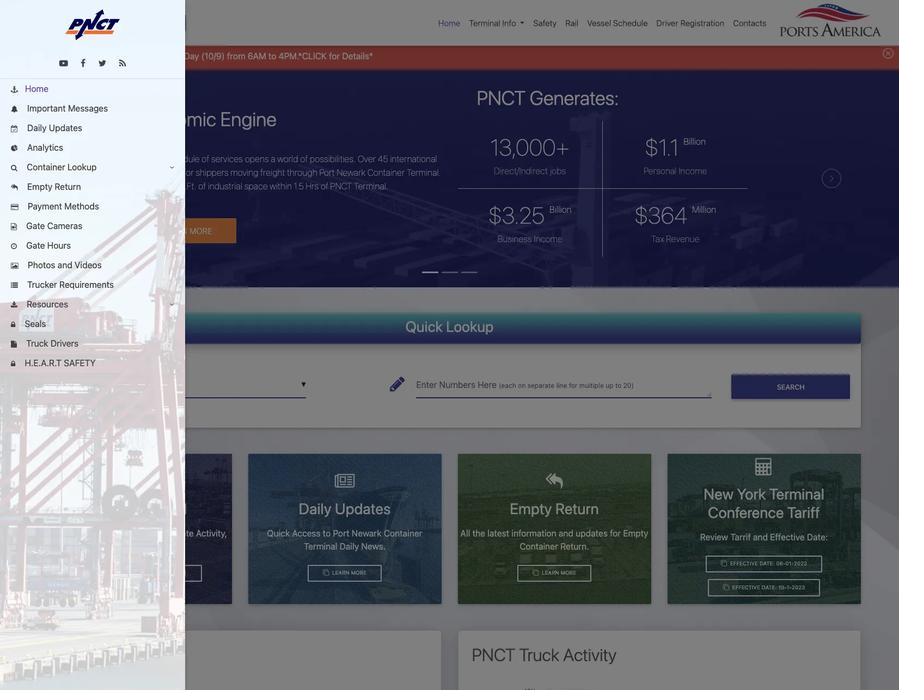 Task type: vqa. For each thing, say whether or not it's contained in the screenshot.
the Enter Numbers Here (each on separate line for multiple up to 20)
yes



Task type: locate. For each thing, give the bounding box(es) containing it.
activity
[[563, 645, 617, 666]]

personal
[[644, 166, 677, 176]]

vessel inside online payments, flex services, gate activity, vessel schedule...
[[99, 542, 125, 552]]

gate cameras link
[[0, 216, 185, 236]]

2 vertical spatial daily
[[340, 542, 359, 552]]

0 vertical spatial billion
[[684, 137, 706, 146]]

1 vertical spatial truck
[[519, 645, 560, 666]]

resources
[[24, 300, 68, 309]]

pnct will be open on columbus day (10/9) from 6am to 4pm.*click for details* alert
[[0, 40, 899, 70]]

1 horizontal spatial quick
[[406, 318, 443, 335]]

methods
[[64, 202, 99, 211]]

2 horizontal spatial daily
[[340, 542, 359, 552]]

0 vertical spatial terminal.
[[407, 168, 441, 178]]

billion inside $3.25 billion
[[550, 205, 572, 214]]

6am
[[248, 51, 266, 61]]

gate for gate cameras
[[26, 221, 45, 231]]

here
[[478, 380, 497, 390]]

daily up "access"
[[299, 500, 332, 518]]

clone image down quick access to port newark container terminal daily news.
[[323, 570, 329, 577]]

gate
[[26, 221, 45, 231], [26, 241, 45, 251], [175, 529, 194, 539]]

daily up analytics
[[27, 123, 47, 133]]

clone image down all the latest information and updates for empty container return.
[[533, 570, 539, 577]]

1 horizontal spatial home link
[[434, 13, 465, 33]]

angle down image inside the resources link
[[170, 302, 174, 309]]

home link for safety link
[[434, 13, 465, 33]]

0 vertical spatial truck
[[26, 339, 48, 349]]

videos
[[75, 260, 102, 270]]

income
[[679, 166, 707, 176], [534, 234, 563, 244]]

safety link
[[529, 13, 561, 33]]

0 horizontal spatial income
[[534, 234, 563, 244]]

vessel schedule
[[587, 18, 648, 28]]

20)
[[624, 382, 634, 390]]

of up through
[[300, 154, 308, 164]]

calls
[[104, 645, 140, 666]]

1 horizontal spatial billion
[[684, 137, 706, 146]]

vessel down flex
[[99, 542, 125, 552]]

terminal up the tariff
[[770, 486, 825, 504]]

empty return up all the latest information and updates for empty container return.
[[510, 500, 599, 518]]

1 horizontal spatial updates
[[335, 500, 391, 518]]

effective
[[770, 533, 805, 542]]

45
[[378, 154, 388, 164]]

schedule...
[[127, 542, 171, 552]]

2 vertical spatial empty
[[623, 529, 649, 539]]

resources link
[[0, 295, 185, 314]]

empty return down container lookup
[[25, 182, 81, 192]]

1 vertical spatial to
[[616, 382, 622, 390]]

1 horizontal spatial on
[[518, 382, 526, 390]]

1 vertical spatial clone image
[[533, 570, 539, 577]]

industrial
[[208, 181, 242, 191]]

vessel left calls
[[53, 645, 100, 666]]

2 vertical spatial to
[[323, 529, 331, 539]]

0 vertical spatial income
[[679, 166, 707, 176]]

clone image
[[323, 570, 329, 577], [723, 585, 729, 591]]

file movie o image
[[11, 224, 17, 231]]

on for separate
[[518, 382, 526, 390]]

on right rss icon
[[130, 51, 140, 61]]

container inside quick access to port newark container terminal daily news.
[[384, 529, 422, 539]]

empty inside all the latest information and updates for empty container return.
[[623, 529, 649, 539]]

clock o image
[[11, 244, 17, 250]]

0 vertical spatial vessel
[[587, 18, 611, 28]]

1 angle down image from the top
[[170, 165, 174, 171]]

terminal.
[[407, 168, 441, 178], [354, 181, 388, 191]]

container inside pnct's schedule of services opens a world of possibilities.                                 over 45 international destinations for shippers moving freight through port newark container terminal. 811 million sq.ft. of industrial space within 1.5 hrs of pnct terminal.
[[368, 168, 405, 178]]

newark inside pnct's schedule of services opens a world of possibilities.                                 over 45 international destinations for shippers moving freight through port newark container terminal. 811 million sq.ft. of industrial space within 1.5 hrs of pnct terminal.
[[337, 168, 366, 178]]

1 horizontal spatial clone image
[[723, 585, 729, 591]]

file image
[[11, 342, 17, 349]]

newark down over
[[337, 168, 366, 178]]

container up news.
[[384, 529, 422, 539]]

2 vertical spatial gate
[[175, 529, 194, 539]]

on inside enter numbers here (each on separate line for multiple up to 20)
[[518, 382, 526, 390]]

2 horizontal spatial empty
[[623, 529, 649, 539]]

billion right $1.1
[[684, 137, 706, 146]]

revenue
[[666, 234, 700, 244]]

space
[[244, 181, 268, 191]]

pnct inside alert
[[55, 51, 78, 61]]

0 vertical spatial home
[[439, 18, 461, 28]]

gate inside gate cameras link
[[26, 221, 45, 231]]

0 vertical spatial million
[[149, 181, 172, 191]]

terminal down "access"
[[304, 542, 337, 552]]

up
[[606, 382, 614, 390]]

empty
[[27, 182, 52, 192], [510, 500, 552, 518], [623, 529, 649, 539]]

1 horizontal spatial empty
[[510, 500, 552, 518]]

photos and videos
[[25, 260, 102, 270]]

0 horizontal spatial quick
[[267, 529, 290, 539]]

daily updates down 'important'
[[25, 123, 82, 133]]

million down destinations
[[149, 181, 172, 191]]

1 vertical spatial port
[[333, 529, 350, 539]]

1 vertical spatial gate
[[26, 241, 45, 251]]

1 horizontal spatial daily
[[299, 500, 332, 518]]

will
[[80, 51, 93, 61]]

0 horizontal spatial empty
[[27, 182, 52, 192]]

income down $3.25 billion in the top of the page
[[534, 234, 563, 244]]

1 vertical spatial angle down image
[[170, 302, 174, 309]]

2 horizontal spatial to
[[616, 382, 622, 390]]

0 vertical spatial updates
[[49, 123, 82, 133]]

tarrif
[[731, 533, 751, 542]]

0 vertical spatial newark
[[337, 168, 366, 178]]

port down 'possibilities.'
[[319, 168, 335, 178]]

billion
[[684, 137, 706, 146], [550, 205, 572, 214]]

truck drivers link
[[0, 334, 185, 354]]

access
[[292, 529, 321, 539]]

1 vertical spatial clone image
[[723, 585, 729, 591]]

h.e.a.r.t safety link
[[0, 354, 185, 373]]

daily
[[27, 123, 47, 133], [299, 500, 332, 518], [340, 542, 359, 552]]

return up payment methods at the left
[[55, 182, 81, 192]]

2 angle down image from the top
[[170, 302, 174, 309]]

empty right updates
[[623, 529, 649, 539]]

for inside pnct's schedule of services opens a world of possibilities.                                 over 45 international destinations for shippers moving freight through port newark container terminal. 811 million sq.ft. of industrial space within 1.5 hrs of pnct terminal.
[[183, 168, 194, 178]]

home up pnct will be open on columbus day (10/9) from 6am to 4pm.*click for details* alert
[[439, 18, 461, 28]]

0 vertical spatial gate
[[26, 221, 45, 231]]

0 vertical spatial home link
[[434, 13, 465, 33]]

0 horizontal spatial clone image
[[323, 570, 329, 577]]

driver registration
[[657, 18, 725, 28]]

billion down jobs
[[550, 205, 572, 214]]

0 horizontal spatial to
[[269, 51, 276, 61]]

0 vertical spatial daily
[[27, 123, 47, 133]]

and up trucker requirements
[[58, 260, 72, 270]]

of right hrs
[[321, 181, 328, 191]]

on
[[130, 51, 140, 61], [518, 382, 526, 390]]

home link up pnct will be open on columbus day (10/9) from 6am to 4pm.*click for details* alert
[[434, 13, 465, 33]]

0 horizontal spatial home link
[[0, 79, 185, 99]]

1 horizontal spatial terminal.
[[407, 168, 441, 178]]

1 horizontal spatial terminal
[[770, 486, 825, 504]]

quick for quick lookup
[[406, 318, 443, 335]]

requirements
[[59, 280, 114, 290]]

photos and videos link
[[0, 255, 185, 275]]

1 vertical spatial quick
[[267, 529, 290, 539]]

clone image down review
[[721, 561, 727, 567]]

updates up quick access to port newark container terminal daily news.
[[335, 500, 391, 518]]

1 horizontal spatial million
[[692, 205, 716, 214]]

pnct truck activity
[[472, 645, 617, 666]]

0 vertical spatial terminal
[[770, 486, 825, 504]]

0 vertical spatial angle down image
[[170, 165, 174, 171]]

0 horizontal spatial and
[[58, 260, 72, 270]]

newark
[[337, 168, 366, 178], [352, 529, 382, 539]]

to right '6am'
[[269, 51, 276, 61]]

gate inside "gate hours" link
[[26, 241, 45, 251]]

1 vertical spatial vessel
[[99, 542, 125, 552]]

0 horizontal spatial empty return
[[25, 182, 81, 192]]

safety
[[534, 18, 557, 28]]

container down 45
[[368, 168, 405, 178]]

gate left activity,
[[175, 529, 194, 539]]

tos
[[83, 500, 112, 518]]

quick lookup
[[406, 318, 494, 335]]

youtube play image
[[59, 59, 68, 68]]

1 vertical spatial terminal
[[304, 542, 337, 552]]

empty up payment
[[27, 182, 52, 192]]

truck left activity
[[519, 645, 560, 666]]

close image
[[883, 48, 894, 59]]

angle down image
[[170, 165, 174, 171], [170, 302, 174, 309]]

0 horizontal spatial daily updates
[[25, 123, 82, 133]]

1 horizontal spatial income
[[679, 166, 707, 176]]

1 horizontal spatial and
[[559, 529, 574, 539]]

news.
[[361, 542, 386, 552]]

None text field
[[78, 372, 306, 398]]

vessel right "rail"
[[587, 18, 611, 28]]

daily updates
[[25, 123, 82, 133], [299, 500, 391, 518]]

1 vertical spatial million
[[692, 205, 716, 214]]

daily inside quick access to port newark container terminal daily news.
[[340, 542, 359, 552]]

0 horizontal spatial clone image
[[533, 570, 539, 577]]

to inside alert
[[269, 51, 276, 61]]

and right tarrif
[[753, 533, 768, 542]]

return up updates
[[556, 500, 599, 518]]

new york terminal conference tariff
[[704, 486, 825, 522]]

0 vertical spatial on
[[130, 51, 140, 61]]

1 vertical spatial updates
[[335, 500, 391, 518]]

for
[[329, 51, 340, 61], [183, 168, 194, 178], [569, 382, 578, 390], [610, 529, 621, 539]]

to for 20)
[[616, 382, 622, 390]]

pnct's
[[135, 154, 162, 164]]

empty up information
[[510, 500, 552, 518]]

0 vertical spatial return
[[55, 182, 81, 192]]

0 vertical spatial quick
[[406, 318, 443, 335]]

1 vertical spatial newark
[[352, 529, 382, 539]]

1 vertical spatial return
[[556, 500, 599, 518]]

1 vertical spatial empty return
[[510, 500, 599, 518]]

on right (each
[[518, 382, 526, 390]]

quick for quick access to port newark container terminal daily news.
[[267, 529, 290, 539]]

0 vertical spatial daily updates
[[25, 123, 82, 133]]

terminal. down over
[[354, 181, 388, 191]]

million up revenue
[[692, 205, 716, 214]]

for up sq.ft.
[[183, 168, 194, 178]]

quick inside quick access to port newark container terminal daily news.
[[267, 529, 290, 539]]

home link for daily updates link
[[0, 79, 185, 99]]

0 horizontal spatial lookup
[[67, 162, 97, 172]]

for left details*
[[329, 51, 340, 61]]

to right up
[[616, 382, 622, 390]]

updates down important messages
[[49, 123, 82, 133]]

income down '$1.1 billion'
[[679, 166, 707, 176]]

0 horizontal spatial million
[[149, 181, 172, 191]]

calendar check o image
[[11, 126, 18, 133]]

for right line
[[569, 382, 578, 390]]

gate down payment
[[26, 221, 45, 231]]

1 vertical spatial billion
[[550, 205, 572, 214]]

over
[[358, 154, 376, 164]]

clone image down review
[[723, 585, 729, 591]]

schedule
[[613, 18, 648, 28]]

review
[[700, 533, 728, 542]]

destinations
[[135, 168, 181, 178]]

registration
[[681, 18, 725, 28]]

lock image
[[11, 322, 15, 329]]

of
[[202, 154, 209, 164], [300, 154, 308, 164], [198, 181, 206, 191], [321, 181, 328, 191]]

payment methods link
[[0, 197, 185, 216]]

and inside all the latest information and updates for empty container return.
[[559, 529, 574, 539]]

open
[[107, 51, 127, 61]]

0 vertical spatial to
[[269, 51, 276, 61]]

services
[[211, 154, 243, 164]]

1 horizontal spatial to
[[323, 529, 331, 539]]

1 horizontal spatial lookup
[[446, 318, 494, 335]]

2 horizontal spatial and
[[753, 533, 768, 542]]

port right "access"
[[333, 529, 350, 539]]

0 vertical spatial empty
[[27, 182, 52, 192]]

tax revenue
[[651, 234, 700, 244]]

0 horizontal spatial billion
[[550, 205, 572, 214]]

0 vertical spatial port
[[319, 168, 335, 178]]

0 horizontal spatial on
[[130, 51, 140, 61]]

1 horizontal spatial clone image
[[721, 561, 727, 567]]

income for $3.25
[[534, 234, 563, 244]]

and
[[58, 260, 72, 270], [559, 529, 574, 539], [753, 533, 768, 542]]

gate up "photos"
[[26, 241, 45, 251]]

driver
[[657, 18, 679, 28]]

of up shippers
[[202, 154, 209, 164]]

to inside enter numbers here (each on separate line for multiple up to 20)
[[616, 382, 622, 390]]

home up 'important'
[[25, 84, 48, 94]]

0 vertical spatial lookup
[[67, 162, 97, 172]]

clone image
[[721, 561, 727, 567], [533, 570, 539, 577]]

0 horizontal spatial updates
[[49, 123, 82, 133]]

1 vertical spatial home link
[[0, 79, 185, 99]]

direct/indirect
[[494, 166, 548, 176]]

1 vertical spatial daily updates
[[299, 500, 391, 518]]

pnct for pnct generates:
[[477, 86, 526, 110]]

home link up the messages
[[0, 79, 185, 99]]

billion inside '$1.1 billion'
[[684, 137, 706, 146]]

1 vertical spatial terminal.
[[354, 181, 388, 191]]

1 horizontal spatial return
[[556, 500, 599, 518]]

truck down seals
[[26, 339, 48, 349]]

1 vertical spatial home
[[25, 84, 48, 94]]

pnct will be open on columbus day (10/9) from 6am to 4pm.*click for details* link
[[55, 49, 373, 62]]

driver registration link
[[652, 13, 729, 33]]

terminal. down 'international' at the top of the page
[[407, 168, 441, 178]]

updates
[[49, 123, 82, 133], [335, 500, 391, 518]]

newark up news.
[[352, 529, 382, 539]]

on inside alert
[[130, 51, 140, 61]]

gate hours link
[[0, 236, 185, 255]]

None text field
[[416, 372, 712, 398]]

billion for $3.25
[[550, 205, 572, 214]]

lookup
[[67, 162, 97, 172], [446, 318, 494, 335]]

welcome to port newmark container terminal image
[[0, 70, 899, 348]]

$364 million
[[635, 201, 716, 229]]

13,000+
[[491, 133, 570, 160]]

0 horizontal spatial terminal
[[304, 542, 337, 552]]

to right "access"
[[323, 529, 331, 539]]

0 vertical spatial clone image
[[721, 561, 727, 567]]

port inside pnct's schedule of services opens a world of possibilities.                                 over 45 international destinations for shippers moving freight through port newark container terminal. 811 million sq.ft. of industrial space within 1.5 hrs of pnct terminal.
[[319, 168, 335, 178]]

updates inside daily updates link
[[49, 123, 82, 133]]

pnct generates:
[[477, 86, 619, 110]]

for right updates
[[610, 529, 621, 539]]

photos
[[28, 260, 55, 270]]

1 horizontal spatial empty return
[[510, 500, 599, 518]]

lookup for quick lookup
[[446, 318, 494, 335]]

daily updates up quick access to port newark container terminal daily news.
[[299, 500, 391, 518]]

1 vertical spatial on
[[518, 382, 526, 390]]

rail
[[566, 18, 579, 28]]

business
[[498, 234, 532, 244]]

$364
[[635, 201, 688, 229]]

$3.25 billion
[[489, 201, 572, 229]]

gate hours
[[24, 241, 71, 251]]

on for columbus
[[130, 51, 140, 61]]

portal
[[149, 500, 187, 518]]

and up the return.
[[559, 529, 574, 539]]

to
[[269, 51, 276, 61], [616, 382, 622, 390], [323, 529, 331, 539]]

0 vertical spatial clone image
[[323, 570, 329, 577]]

daily left news.
[[340, 542, 359, 552]]

for inside enter numbers here (each on separate line for multiple up to 20)
[[569, 382, 578, 390]]

tos web portal
[[83, 500, 187, 518]]

2 vertical spatial vessel
[[53, 645, 100, 666]]

0 horizontal spatial daily
[[27, 123, 47, 133]]

1 vertical spatial lookup
[[446, 318, 494, 335]]

container down information
[[520, 542, 558, 552]]

gate cameras
[[24, 221, 82, 231]]

1 vertical spatial empty
[[510, 500, 552, 518]]



Task type: describe. For each thing, give the bounding box(es) containing it.
the
[[473, 529, 485, 539]]

to for 4pm.*click
[[269, 51, 276, 61]]

photo image
[[11, 263, 18, 270]]

vessel schedule link
[[583, 13, 652, 33]]

hours
[[47, 241, 71, 251]]

h.e.a.r.t
[[25, 358, 62, 368]]

$1.1 billion
[[645, 133, 706, 160]]

tariff
[[788, 504, 820, 522]]

engine
[[220, 107, 277, 131]]

terminal inside quick access to port newark container terminal daily news.
[[304, 542, 337, 552]]

million inside pnct's schedule of services opens a world of possibilities.                                 over 45 international destinations for shippers moving freight through port newark container terminal. 811 million sq.ft. of industrial space within 1.5 hrs of pnct terminal.
[[149, 181, 172, 191]]

rss image
[[119, 59, 126, 68]]

1.5
[[294, 181, 304, 191]]

facebook image
[[81, 59, 86, 68]]

activity,
[[196, 529, 227, 539]]

through
[[287, 168, 317, 178]]

vessel for calls
[[53, 645, 100, 666]]

of right sq.ft.
[[198, 181, 206, 191]]

mobile image
[[182, 569, 186, 578]]

schedule
[[164, 154, 200, 164]]

desktop image
[[109, 570, 115, 577]]

details*
[[342, 51, 373, 61]]

date:
[[807, 533, 828, 542]]

gate inside online payments, flex services, gate activity, vessel schedule...
[[175, 529, 194, 539]]

seals link
[[0, 314, 185, 334]]

for inside all the latest information and updates for empty container return.
[[610, 529, 621, 539]]

port inside quick access to port newark container terminal daily news.
[[333, 529, 350, 539]]

be
[[95, 51, 105, 61]]

payments,
[[71, 529, 112, 539]]

world
[[277, 154, 298, 164]]

billion for $1.1
[[684, 137, 706, 146]]

quick access to port newark container terminal daily news.
[[267, 529, 422, 552]]

lookup for container lookup
[[67, 162, 97, 172]]

a
[[271, 154, 275, 164]]

enter
[[416, 380, 437, 390]]

web
[[115, 500, 146, 518]]

1 horizontal spatial daily updates
[[299, 500, 391, 518]]

clone image for empty return
[[533, 570, 539, 577]]

important messages link
[[0, 99, 185, 118]]

container lookup link
[[0, 157, 185, 177]]

list image
[[11, 283, 18, 290]]

from
[[227, 51, 245, 61]]

$3.25
[[489, 201, 545, 229]]

0 horizontal spatial return
[[55, 182, 81, 192]]

latest
[[488, 529, 509, 539]]

analytics link
[[0, 138, 185, 157]]

pnct will be open on columbus day (10/9) from 6am to 4pm.*click for details*
[[55, 51, 373, 61]]

container inside all the latest information and updates for empty container return.
[[520, 542, 558, 552]]

trucker
[[27, 280, 57, 290]]

pnct's schedule of services opens a world of possibilities.                                 over 45 international destinations for shippers moving freight through port newark container terminal. 811 million sq.ft. of industrial space within 1.5 hrs of pnct terminal.
[[135, 154, 441, 191]]

daily updates link
[[0, 118, 185, 138]]

online payments, flex services, gate activity, vessel schedule...
[[43, 529, 227, 552]]

separate
[[528, 382, 555, 390]]

empty return link
[[0, 177, 185, 197]]

0 horizontal spatial home
[[25, 84, 48, 94]]

information
[[512, 529, 557, 539]]

terminal inside new york terminal conference tariff
[[770, 486, 825, 504]]

1 horizontal spatial home
[[439, 18, 461, 28]]

enter numbers here (each on separate line for multiple up to 20)
[[416, 380, 634, 390]]

line
[[556, 382, 567, 390]]

1 horizontal spatial truck
[[519, 645, 560, 666]]

pnct for pnct truck activity
[[472, 645, 516, 666]]

multiple
[[580, 382, 604, 390]]

services,
[[137, 529, 173, 539]]

possibilities.
[[310, 154, 356, 164]]

(each
[[499, 382, 516, 390]]

reply all image
[[11, 185, 18, 192]]

tax
[[651, 234, 664, 244]]

gate for gate hours
[[26, 241, 45, 251]]

new
[[704, 486, 734, 504]]

credit card image
[[11, 204, 18, 211]]

income for $1.1
[[679, 166, 707, 176]]

payment methods
[[25, 202, 99, 211]]

return.
[[561, 542, 589, 552]]

newark inside quick access to port newark container terminal daily news.
[[352, 529, 382, 539]]

rail link
[[561, 13, 583, 33]]

important
[[27, 104, 66, 113]]

pie chart image
[[11, 145, 18, 152]]

for inside alert
[[329, 51, 340, 61]]

search image
[[11, 165, 17, 172]]

angle down image for container lookup
[[170, 165, 174, 171]]

sq.ft.
[[174, 181, 196, 191]]

conference
[[708, 504, 784, 522]]

messages
[[68, 104, 108, 113]]

pnct inside pnct's schedule of services opens a world of possibilities.                                 over 45 international destinations for shippers moving freight through port newark container terminal. 811 million sq.ft. of industrial space within 1.5 hrs of pnct terminal.
[[330, 181, 352, 191]]

download image
[[11, 302, 17, 309]]

(10/9)
[[201, 51, 225, 61]]

within
[[270, 181, 292, 191]]

flex
[[114, 529, 134, 539]]

bell image
[[11, 106, 18, 113]]

safety
[[64, 358, 96, 368]]

twitter image
[[98, 59, 106, 68]]

jobs
[[550, 166, 566, 176]]

0 horizontal spatial truck
[[26, 339, 48, 349]]

seals
[[22, 319, 46, 329]]

shippers
[[196, 168, 229, 178]]

container lookup
[[24, 162, 97, 172]]

811
[[135, 181, 147, 191]]

container down analytics
[[27, 162, 65, 172]]

0 vertical spatial empty return
[[25, 182, 81, 192]]

day
[[184, 51, 199, 61]]

clone image for new york terminal conference tariff
[[721, 561, 727, 567]]

million inside $364 million
[[692, 205, 716, 214]]

1 vertical spatial daily
[[299, 500, 332, 518]]

angle down image for resources
[[170, 302, 174, 309]]

pnct for pnct will be open on columbus day (10/9) from 6am to 4pm.*click for details*
[[55, 51, 78, 61]]

to inside quick access to port newark container terminal daily news.
[[323, 529, 331, 539]]

trucker requirements link
[[0, 275, 185, 295]]

drivers
[[51, 339, 79, 349]]

vessel for schedule
[[587, 18, 611, 28]]

anchor image
[[11, 87, 18, 94]]

columbus
[[142, 51, 182, 61]]

generates:
[[530, 86, 619, 110]]

opens
[[245, 154, 269, 164]]

moving
[[231, 168, 258, 178]]

economic engine
[[135, 107, 277, 131]]

▼
[[301, 381, 306, 389]]

0 horizontal spatial terminal.
[[354, 181, 388, 191]]

lock image
[[11, 361, 15, 368]]

hrs
[[306, 181, 319, 191]]



